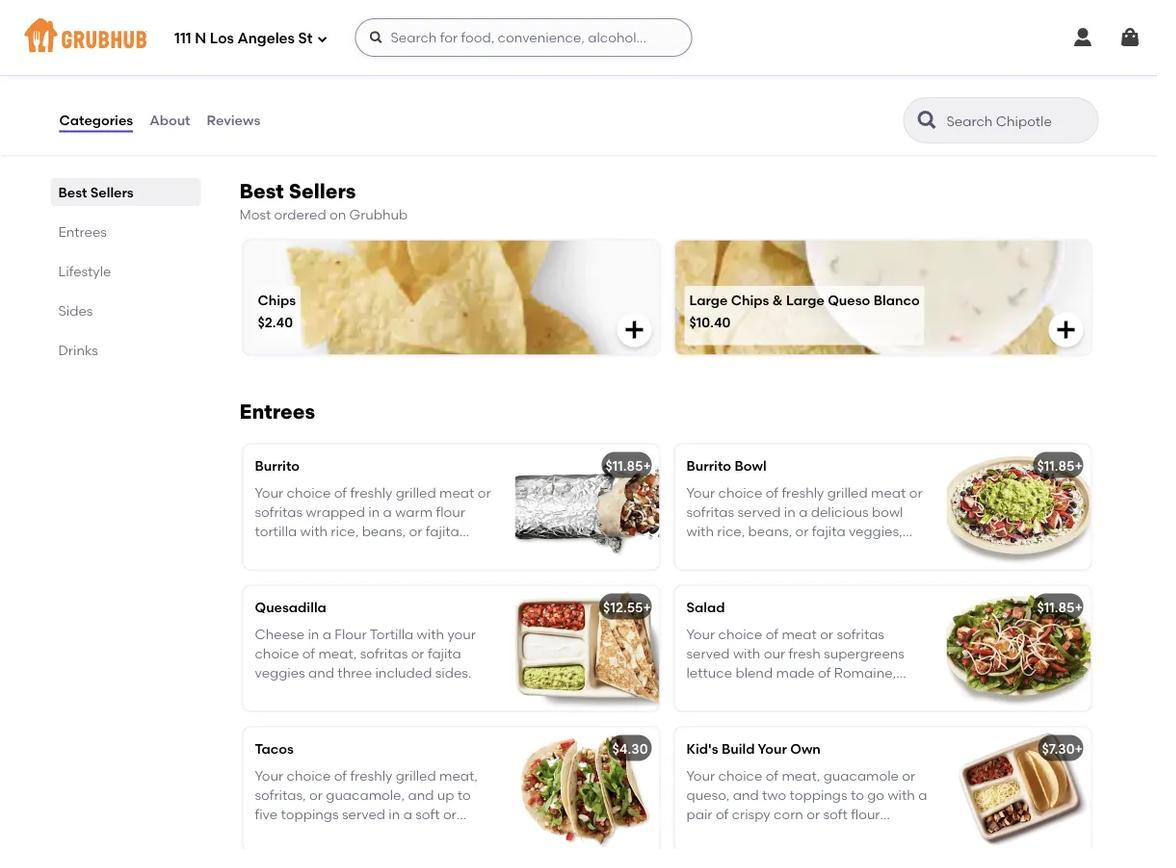 Task type: vqa. For each thing, say whether or not it's contained in the screenshot.
'Your' for Your choice of freshly grilled meat, sofritas, or guacamole, and up to five toppings served in a soft or hard-shell tortilla.
yes



Task type: describe. For each thing, give the bounding box(es) containing it.
kid's
[[844, 827, 873, 843]]

pair
[[687, 807, 713, 824]]

cheese in a flour tortilla with your choice of meat, sofritas or fajita veggies and three included sides.
[[255, 627, 476, 682]]

sofritas,
[[255, 788, 306, 804]]

with up cream
[[767, 544, 795, 560]]

sides tab
[[58, 301, 193, 321]]

burrito bowl
[[687, 458, 767, 474]]

and up crispy
[[733, 788, 759, 804]]

topped
[[716, 544, 764, 560]]

n
[[195, 30, 206, 47]]

most
[[239, 207, 271, 223]]

$11.85 for $12.55 +
[[1037, 599, 1075, 616]]

reviews button
[[206, 86, 261, 155]]

in inside the your choice of freshly grilled meat or sofritas served in a delicious bowl with rice, beans, or fajita veggies, and topped with guac, salsa, queso blanco, sour cream or cheese.
[[784, 504, 796, 521]]

best for best sellers
[[58, 184, 87, 201]]

of inside cheese in a flour tortilla with your choice of meat, sofritas or fajita veggies and three included sides.
[[302, 646, 315, 662]]

freshly for in
[[782, 485, 824, 501]]

organic
[[716, 846, 766, 850]]

own
[[790, 741, 821, 757]]

or inside cheese in a flour tortilla with your choice of meat, sofritas or fajita veggies and three included sides.
[[411, 646, 425, 662]]

and inside the your choice of freshly grilled meat or sofritas served in a delicious bowl with rice, beans, or fajita veggies, and topped with guac, salsa, queso blanco, sour cream or cheese.
[[687, 544, 713, 560]]

choice for tacos
[[287, 768, 331, 785]]

or down up
[[443, 807, 457, 824]]

of for tacos
[[334, 768, 347, 785]]

your choice of freshly grilled meat or sofritas served in a delicious bowl with rice, beans, or fajita veggies, and topped with guac, salsa, queso blanco, sour cream or cheese.
[[687, 485, 923, 579]]

two
[[762, 788, 787, 804]]

about button
[[149, 86, 191, 155]]

entrees tab
[[58, 222, 193, 242]]

sour
[[739, 563, 767, 579]]

cheese.
[[833, 563, 883, 579]]

or down guac,
[[816, 563, 829, 579]]

up
[[437, 788, 454, 804]]

los
[[210, 30, 234, 47]]

$7.30
[[1042, 741, 1075, 757]]

your choice of freshly grilled meat, sofritas, or guacamole, and up to five toppings served in a soft or hard-shell tortilla.
[[255, 768, 478, 843]]

soft inside the your choice of meat, guacamole or queso, and two toppings to go with a pair of crispy corn or soft flour tortillas.includes fruit or kid's chips and organic juice or milk.
[[823, 807, 848, 824]]

$11.85 + for $12.55 +
[[1037, 599, 1083, 616]]

served inside the your choice of freshly grilled meat, sofritas, or guacamole, and up to five toppings served in a soft or hard-shell tortilla.
[[342, 807, 385, 824]]

your left own at the bottom
[[758, 741, 787, 757]]

rice,
[[717, 524, 745, 540]]

in inside cheese in a flour tortilla with your choice of meat, sofritas or fajita veggies and three included sides.
[[308, 627, 319, 643]]

sellers for best sellers
[[90, 184, 134, 201]]

1 chips from the left
[[258, 292, 296, 308]]

burrito image
[[515, 445, 660, 570]]

burrito for burrito bowl
[[687, 458, 732, 474]]

guacamole
[[824, 768, 899, 785]]

+ for $4.30
[[1075, 741, 1083, 757]]

sides.
[[435, 666, 472, 682]]

search icon image
[[916, 109, 939, 132]]

to inside the your choice of freshly grilled meat, sofritas, or guacamole, and up to five toppings served in a soft or hard-shell tortilla.
[[458, 788, 471, 804]]

with inside cheese in a flour tortilla with your choice of meat, sofritas or fajita veggies and three included sides.
[[417, 627, 444, 643]]

tortillas.includes
[[687, 827, 795, 843]]

to inside the your choice of meat, guacamole or queso, and two toppings to go with a pair of crispy corn or soft flour tortillas.includes fruit or kid's chips and organic juice or milk.
[[851, 788, 864, 804]]

build
[[722, 741, 755, 757]]

or right guacamole
[[902, 768, 916, 785]]

cream
[[770, 563, 813, 579]]

guac,
[[798, 544, 835, 560]]

lifestyle
[[58, 263, 111, 280]]

soft inside the your choice of freshly grilled meat, sofritas, or guacamole, and up to five toppings served in a soft or hard-shell tortilla.
[[416, 807, 440, 824]]

bowl
[[735, 458, 767, 474]]

bowl
[[872, 504, 903, 521]]

tacos
[[255, 741, 294, 757]]

burrito for burrito
[[255, 458, 300, 474]]

a inside the your choice of freshly grilled meat, sofritas, or guacamole, and up to five toppings served in a soft or hard-shell tortilla.
[[403, 807, 412, 824]]

best for best sellers most ordered on grubhub
[[239, 179, 284, 204]]

&
[[773, 292, 783, 308]]

or up "milk."
[[827, 827, 841, 843]]

your for your choice of meat, guacamole or queso, and two toppings to go with a pair of crispy corn or soft flour tortillas.includes fruit or kid's chips and organic juice or milk.
[[687, 768, 715, 785]]

sellers for best sellers most ordered on grubhub
[[289, 179, 356, 204]]

queso
[[828, 292, 870, 308]]

meat, inside the your choice of meat, guacamole or queso, and two toppings to go with a pair of crispy corn or soft flour tortillas.includes fruit or kid's chips and organic juice or milk.
[[782, 768, 820, 785]]

your choice of meat, guacamole or queso, and two toppings to go with a pair of crispy corn or soft flour tortillas.includes fruit or kid's chips and organic juice or milk.
[[687, 768, 927, 850]]

salad
[[687, 599, 725, 616]]

sofritas inside the your choice of freshly grilled meat or sofritas served in a delicious bowl with rice, beans, or fajita veggies, and topped with guac, salsa, queso blanco, sour cream or cheese.
[[687, 504, 734, 521]]

guacamole,
[[326, 788, 405, 804]]

or up guac,
[[796, 524, 809, 540]]

drinks
[[58, 342, 98, 359]]

delicious
[[811, 504, 869, 521]]

$11.85 + for $11.85 +
[[1037, 458, 1083, 474]]

grilled for meat,
[[396, 768, 436, 785]]

lifestyle tab
[[58, 261, 193, 281]]

meat, inside cheese in a flour tortilla with your choice of meat, sofritas or fajita veggies and three included sides.
[[318, 646, 357, 662]]

quesadilla
[[255, 599, 327, 616]]

toppings inside the your choice of meat, guacamole or queso, and two toppings to go with a pair of crispy corn or soft flour tortillas.includes fruit or kid's chips and organic juice or milk.
[[790, 788, 848, 804]]

ordered
[[274, 207, 326, 223]]

large chips & large queso blanco $10.40
[[690, 292, 920, 331]]

queso
[[879, 544, 919, 560]]

$2.40
[[258, 315, 293, 331]]

freshly for and
[[350, 768, 393, 785]]

flour
[[335, 627, 367, 643]]

toppings inside the your choice of freshly grilled meat, sofritas, or guacamole, and up to five toppings served in a soft or hard-shell tortilla.
[[281, 807, 339, 824]]

grilled for meat
[[828, 485, 868, 501]]

kid's
[[687, 741, 719, 757]]

beans,
[[748, 524, 792, 540]]

your for your choice of freshly grilled meat, sofritas, or guacamole, and up to five toppings served in a soft or hard-shell tortilla.
[[255, 768, 283, 785]]

veggies
[[255, 666, 305, 682]]

a inside cheese in a flour tortilla with your choice of meat, sofritas or fajita veggies and three included sides.
[[323, 627, 331, 643]]

choice for burrito bowl
[[718, 485, 763, 501]]

111 n los angeles st
[[174, 30, 313, 47]]

angeles
[[238, 30, 295, 47]]

salad image
[[947, 586, 1091, 712]]

corn
[[774, 807, 804, 824]]

or right sofritas,
[[309, 788, 323, 804]]

categories button
[[58, 86, 134, 155]]

meat
[[871, 485, 906, 501]]

fruit
[[798, 827, 824, 843]]

+ for $11.85
[[1075, 458, 1083, 474]]

veggies,
[[849, 524, 903, 540]]

or right meat
[[909, 485, 923, 501]]



Task type: locate. For each thing, give the bounding box(es) containing it.
1 vertical spatial grilled
[[396, 768, 436, 785]]

to left go on the bottom right of page
[[851, 788, 864, 804]]

best
[[239, 179, 284, 204], [58, 184, 87, 201]]

1 vertical spatial freshly
[[350, 768, 393, 785]]

with inside the your choice of meat, guacamole or queso, and two toppings to go with a pair of crispy corn or soft flour tortillas.includes fruit or kid's chips and organic juice or milk.
[[888, 788, 915, 804]]

chips $2.40
[[258, 292, 296, 331]]

meat, inside the your choice of freshly grilled meat, sofritas, or guacamole, and up to five toppings served in a soft or hard-shell tortilla.
[[439, 768, 478, 785]]

sellers inside best sellers most ordered on grubhub
[[289, 179, 356, 204]]

0 horizontal spatial to
[[458, 788, 471, 804]]

flour
[[851, 807, 880, 824]]

with left "rice,"
[[687, 524, 714, 540]]

blanco
[[874, 292, 920, 308]]

of inside the your choice of freshly grilled meat, sofritas, or guacamole, and up to five toppings served in a soft or hard-shell tortilla.
[[334, 768, 347, 785]]

0 vertical spatial entrees
[[58, 224, 107, 240]]

a inside the your choice of meat, guacamole or queso, and two toppings to go with a pair of crispy corn or soft flour tortillas.includes fruit or kid's chips and organic juice or milk.
[[919, 788, 927, 804]]

of up veggies
[[302, 646, 315, 662]]

preorder
[[81, 45, 139, 61]]

choice down cheese
[[255, 646, 299, 662]]

and inside the your choice of freshly grilled meat, sofritas, or guacamole, and up to five toppings served in a soft or hard-shell tortilla.
[[408, 788, 434, 804]]

your inside the your choice of freshly grilled meat or sofritas served in a delicious bowl with rice, beans, or fajita veggies, and topped with guac, salsa, queso blanco, sour cream or cheese.
[[687, 485, 715, 501]]

hard-
[[255, 827, 292, 843]]

choice for kid's build your own
[[718, 768, 763, 785]]

0 horizontal spatial toppings
[[281, 807, 339, 824]]

with left your
[[417, 627, 444, 643]]

drinks tab
[[58, 340, 193, 360]]

0 horizontal spatial entrees
[[58, 224, 107, 240]]

reviews
[[207, 112, 260, 129]]

served down guacamole,
[[342, 807, 385, 824]]

0 vertical spatial freshly
[[782, 485, 824, 501]]

fajita down delicious
[[812, 524, 846, 540]]

chips inside large chips & large queso blanco $10.40
[[731, 292, 769, 308]]

1 horizontal spatial in
[[389, 807, 400, 824]]

1 horizontal spatial grilled
[[828, 485, 868, 501]]

freshly inside the your choice of freshly grilled meat, sofritas, or guacamole, and up to five toppings served in a soft or hard-shell tortilla.
[[350, 768, 393, 785]]

sellers up on
[[289, 179, 356, 204]]

cheese
[[255, 627, 305, 643]]

2 vertical spatial in
[[389, 807, 400, 824]]

0 horizontal spatial best
[[58, 184, 87, 201]]

choice inside cheese in a flour tortilla with your choice of meat, sofritas or fajita veggies and three included sides.
[[255, 646, 299, 662]]

included
[[375, 666, 432, 682]]

best inside best sellers tab
[[58, 184, 87, 201]]

and left up
[[408, 788, 434, 804]]

0 horizontal spatial sellers
[[90, 184, 134, 201]]

meat, down own at the bottom
[[782, 768, 820, 785]]

best sellers
[[58, 184, 134, 201]]

sofritas down tortilla
[[360, 646, 408, 662]]

Search Chipotle search field
[[945, 112, 1092, 130]]

a right go on the bottom right of page
[[919, 788, 927, 804]]

entrees inside tab
[[58, 224, 107, 240]]

in inside the your choice of freshly grilled meat, sofritas, or guacamole, and up to five toppings served in a soft or hard-shell tortilla.
[[389, 807, 400, 824]]

svg image inside preorder button
[[58, 43, 78, 63]]

choice down build
[[718, 768, 763, 785]]

large right &
[[786, 292, 825, 308]]

0 horizontal spatial burrito
[[255, 458, 300, 474]]

chips up $2.40
[[258, 292, 296, 308]]

your inside the your choice of freshly grilled meat, sofritas, or guacamole, and up to five toppings served in a soft or hard-shell tortilla.
[[255, 768, 283, 785]]

go
[[868, 788, 885, 804]]

chips left &
[[731, 292, 769, 308]]

in down guacamole,
[[389, 807, 400, 824]]

burrito
[[255, 458, 300, 474], [687, 458, 732, 474]]

choice down bowl
[[718, 485, 763, 501]]

$11.85 +
[[606, 458, 651, 474], [1037, 458, 1083, 474], [1037, 599, 1083, 616]]

in up beans,
[[784, 504, 796, 521]]

1 vertical spatial in
[[308, 627, 319, 643]]

0 horizontal spatial fajita
[[428, 646, 461, 662]]

freshly inside the your choice of freshly grilled meat or sofritas served in a delicious bowl with rice, beans, or fajita veggies, and topped with guac, salsa, queso blanco, sour cream or cheese.
[[782, 485, 824, 501]]

choice up sofritas,
[[287, 768, 331, 785]]

1 horizontal spatial soft
[[823, 807, 848, 824]]

1 soft from the left
[[416, 807, 440, 824]]

toppings up corn
[[790, 788, 848, 804]]

0 horizontal spatial sofritas
[[360, 646, 408, 662]]

or
[[909, 485, 923, 501], [796, 524, 809, 540], [816, 563, 829, 579], [411, 646, 425, 662], [902, 768, 916, 785], [309, 788, 323, 804], [443, 807, 457, 824], [807, 807, 820, 824], [827, 827, 841, 843], [804, 846, 817, 850]]

$12.55
[[603, 599, 643, 616]]

1 vertical spatial fajita
[[428, 646, 461, 662]]

soft
[[416, 807, 440, 824], [823, 807, 848, 824]]

svg image
[[1119, 26, 1142, 49], [369, 30, 384, 45], [58, 43, 78, 63], [1055, 318, 1078, 341]]

1 horizontal spatial toppings
[[790, 788, 848, 804]]

large up $10.40
[[690, 292, 728, 308]]

on
[[330, 207, 346, 223]]

0 vertical spatial served
[[738, 504, 781, 521]]

1 vertical spatial entrees
[[239, 399, 315, 424]]

queso,
[[687, 788, 730, 804]]

and down pair
[[687, 846, 713, 850]]

fajita inside the your choice of freshly grilled meat or sofritas served in a delicious bowl with rice, beans, or fajita veggies, and topped with guac, salsa, queso blanco, sour cream or cheese.
[[812, 524, 846, 540]]

1 to from the left
[[458, 788, 471, 804]]

best sellers tab
[[58, 182, 193, 202]]

sofritas up "rice,"
[[687, 504, 734, 521]]

choice inside the your choice of meat, guacamole or queso, and two toppings to go with a pair of crispy corn or soft flour tortillas.includes fruit or kid's chips and organic juice or milk.
[[718, 768, 763, 785]]

0 vertical spatial toppings
[[790, 788, 848, 804]]

2 horizontal spatial in
[[784, 504, 796, 521]]

sides
[[58, 303, 93, 319]]

your for your choice of freshly grilled meat or sofritas served in a delicious bowl with rice, beans, or fajita veggies, and topped with guac, salsa, queso blanco, sour cream or cheese.
[[687, 485, 715, 501]]

of up two
[[766, 768, 779, 785]]

sofritas
[[687, 504, 734, 521], [360, 646, 408, 662]]

of
[[766, 485, 779, 501], [302, 646, 315, 662], [334, 768, 347, 785], [766, 768, 779, 785], [716, 807, 729, 824]]

1 large from the left
[[690, 292, 728, 308]]

0 vertical spatial in
[[784, 504, 796, 521]]

best up "most"
[[239, 179, 284, 204]]

categories
[[59, 112, 133, 129]]

main navigation navigation
[[0, 0, 1157, 75]]

2 large from the left
[[786, 292, 825, 308]]

1 horizontal spatial to
[[851, 788, 864, 804]]

a
[[799, 504, 808, 521], [323, 627, 331, 643], [919, 788, 927, 804], [403, 807, 412, 824]]

0 horizontal spatial grilled
[[396, 768, 436, 785]]

chips
[[876, 827, 911, 843]]

of for kid's build your own
[[766, 768, 779, 785]]

grilled up guacamole,
[[396, 768, 436, 785]]

grilled up delicious
[[828, 485, 868, 501]]

2 chips from the left
[[731, 292, 769, 308]]

entrees down $2.40
[[239, 399, 315, 424]]

and inside cheese in a flour tortilla with your choice of meat, sofritas or fajita veggies and three included sides.
[[308, 666, 334, 682]]

a inside the your choice of freshly grilled meat or sofritas served in a delicious bowl with rice, beans, or fajita veggies, and topped with guac, salsa, queso blanco, sour cream or cheese.
[[799, 504, 808, 521]]

sellers inside tab
[[90, 184, 134, 201]]

$10.40
[[690, 315, 731, 331]]

toppings up shell
[[281, 807, 339, 824]]

and up the blanco,
[[687, 544, 713, 560]]

freshly
[[782, 485, 824, 501], [350, 768, 393, 785]]

0 horizontal spatial meat,
[[318, 646, 357, 662]]

sellers
[[289, 179, 356, 204], [90, 184, 134, 201]]

three
[[338, 666, 372, 682]]

grubhub
[[349, 207, 408, 223]]

2 burrito from the left
[[687, 458, 732, 474]]

a left delicious
[[799, 504, 808, 521]]

or up included
[[411, 646, 425, 662]]

$7.30 +
[[1042, 741, 1083, 757]]

0 vertical spatial grilled
[[828, 485, 868, 501]]

1 horizontal spatial burrito
[[687, 458, 732, 474]]

$12.55 +
[[603, 599, 651, 616]]

salsa,
[[838, 544, 876, 560]]

1 horizontal spatial sofritas
[[687, 504, 734, 521]]

of down bowl
[[766, 485, 779, 501]]

a down guacamole,
[[403, 807, 412, 824]]

svg image
[[1072, 26, 1095, 49], [317, 33, 328, 45], [623, 318, 646, 341]]

shell
[[292, 827, 321, 843]]

crispy
[[732, 807, 771, 824]]

your inside the your choice of meat, guacamole or queso, and two toppings to go with a pair of crispy corn or soft flour tortillas.includes fruit or kid's chips and organic juice or milk.
[[687, 768, 715, 785]]

your
[[448, 627, 476, 643]]

$4.30
[[612, 741, 648, 757]]

preorder button
[[58, 36, 139, 70]]

+ for $12.55
[[1075, 599, 1083, 616]]

0 horizontal spatial served
[[342, 807, 385, 824]]

0 horizontal spatial chips
[[258, 292, 296, 308]]

choice inside the your choice of freshly grilled meat, sofritas, or guacamole, and up to five toppings served in a soft or hard-shell tortilla.
[[287, 768, 331, 785]]

grilled
[[828, 485, 868, 501], [396, 768, 436, 785]]

choice inside the your choice of freshly grilled meat or sofritas served in a delicious bowl with rice, beans, or fajita veggies, and topped with guac, salsa, queso blanco, sour cream or cheese.
[[718, 485, 763, 501]]

your up queso,
[[687, 768, 715, 785]]

0 horizontal spatial freshly
[[350, 768, 393, 785]]

1 horizontal spatial large
[[786, 292, 825, 308]]

juice
[[770, 846, 800, 850]]

of right pair
[[716, 807, 729, 824]]

entrees
[[58, 224, 107, 240], [239, 399, 315, 424]]

Search for food, convenience, alcohol... search field
[[355, 18, 692, 57]]

milk.
[[820, 846, 850, 850]]

1 horizontal spatial sellers
[[289, 179, 356, 204]]

a left "flour"
[[323, 627, 331, 643]]

best sellers most ordered on grubhub
[[239, 179, 408, 223]]

0 horizontal spatial svg image
[[317, 33, 328, 45]]

111
[[174, 30, 191, 47]]

best inside best sellers most ordered on grubhub
[[239, 179, 284, 204]]

1 vertical spatial served
[[342, 807, 385, 824]]

0 horizontal spatial in
[[308, 627, 319, 643]]

five
[[255, 807, 278, 824]]

kid's build your own image
[[947, 728, 1091, 850]]

served up beans,
[[738, 504, 781, 521]]

2 to from the left
[[851, 788, 864, 804]]

large
[[690, 292, 728, 308], [786, 292, 825, 308]]

sellers up entrees tab
[[90, 184, 134, 201]]

1 burrito from the left
[[255, 458, 300, 474]]

served
[[738, 504, 781, 521], [342, 807, 385, 824]]

your
[[687, 485, 715, 501], [758, 741, 787, 757], [255, 768, 283, 785], [687, 768, 715, 785]]

and left the three
[[308, 666, 334, 682]]

2 soft from the left
[[823, 807, 848, 824]]

and
[[687, 544, 713, 560], [308, 666, 334, 682], [408, 788, 434, 804], [733, 788, 759, 804], [687, 846, 713, 850]]

of up guacamole,
[[334, 768, 347, 785]]

soft up kid's
[[823, 807, 848, 824]]

$11.85
[[606, 458, 643, 474], [1037, 458, 1075, 474], [1037, 599, 1075, 616]]

or down fruit
[[804, 846, 817, 850]]

in right cheese
[[308, 627, 319, 643]]

your down burrito bowl at the right
[[687, 485, 715, 501]]

freshly up guacamole,
[[350, 768, 393, 785]]

entrees up lifestyle
[[58, 224, 107, 240]]

1 horizontal spatial freshly
[[782, 485, 824, 501]]

to right up
[[458, 788, 471, 804]]

quesadilla image
[[515, 586, 660, 712]]

grilled inside the your choice of freshly grilled meat or sofritas served in a delicious bowl with rice, beans, or fajita veggies, and topped with guac, salsa, queso blanco, sour cream or cheese.
[[828, 485, 868, 501]]

0 vertical spatial sofritas
[[687, 504, 734, 521]]

of for burrito bowl
[[766, 485, 779, 501]]

$11.85 for $11.85 +
[[1037, 458, 1075, 474]]

or up fruit
[[807, 807, 820, 824]]

1 horizontal spatial meat,
[[439, 768, 478, 785]]

best up entrees tab
[[58, 184, 87, 201]]

burrito bowl image
[[947, 445, 1091, 570]]

fajita
[[812, 524, 846, 540], [428, 646, 461, 662]]

tacos image
[[515, 728, 660, 850]]

of inside the your choice of freshly grilled meat or sofritas served in a delicious bowl with rice, beans, or fajita veggies, and topped with guac, salsa, queso blanco, sour cream or cheese.
[[766, 485, 779, 501]]

1 horizontal spatial chips
[[731, 292, 769, 308]]

toppings
[[790, 788, 848, 804], [281, 807, 339, 824]]

to
[[458, 788, 471, 804], [851, 788, 864, 804]]

tortilla.
[[324, 827, 369, 843]]

meat, down "flour"
[[318, 646, 357, 662]]

kid's build your own
[[687, 741, 821, 757]]

served inside the your choice of freshly grilled meat or sofritas served in a delicious bowl with rice, beans, or fajita veggies, and topped with guac, salsa, queso blanco, sour cream or cheese.
[[738, 504, 781, 521]]

grilled inside the your choice of freshly grilled meat, sofritas, or guacamole, and up to five toppings served in a soft or hard-shell tortilla.
[[396, 768, 436, 785]]

fajita up sides.
[[428, 646, 461, 662]]

2 horizontal spatial svg image
[[1072, 26, 1095, 49]]

2 horizontal spatial meat,
[[782, 768, 820, 785]]

1 horizontal spatial served
[[738, 504, 781, 521]]

soft down up
[[416, 807, 440, 824]]

1 vertical spatial toppings
[[281, 807, 339, 824]]

1 horizontal spatial entrees
[[239, 399, 315, 424]]

meat,
[[318, 646, 357, 662], [439, 768, 478, 785], [782, 768, 820, 785]]

1 horizontal spatial best
[[239, 179, 284, 204]]

chips
[[258, 292, 296, 308], [731, 292, 769, 308]]

1 horizontal spatial fajita
[[812, 524, 846, 540]]

choice
[[718, 485, 763, 501], [255, 646, 299, 662], [287, 768, 331, 785], [718, 768, 763, 785]]

fajita inside cheese in a flour tortilla with your choice of meat, sofritas or fajita veggies and three included sides.
[[428, 646, 461, 662]]

sofritas inside cheese in a flour tortilla with your choice of meat, sofritas or fajita veggies and three included sides.
[[360, 646, 408, 662]]

with right go on the bottom right of page
[[888, 788, 915, 804]]

+
[[643, 458, 651, 474], [1075, 458, 1083, 474], [643, 599, 651, 616], [1075, 599, 1083, 616], [1075, 741, 1083, 757]]

0 horizontal spatial large
[[690, 292, 728, 308]]

0 vertical spatial fajita
[[812, 524, 846, 540]]

tortilla
[[370, 627, 414, 643]]

blanco,
[[687, 563, 736, 579]]

1 horizontal spatial svg image
[[623, 318, 646, 341]]

your up sofritas,
[[255, 768, 283, 785]]

meat, up up
[[439, 768, 478, 785]]

option group
[[58, 0, 389, 20]]

about
[[150, 112, 190, 129]]

1 vertical spatial sofritas
[[360, 646, 408, 662]]

0 horizontal spatial soft
[[416, 807, 440, 824]]

st
[[298, 30, 313, 47]]

freshly up delicious
[[782, 485, 824, 501]]



